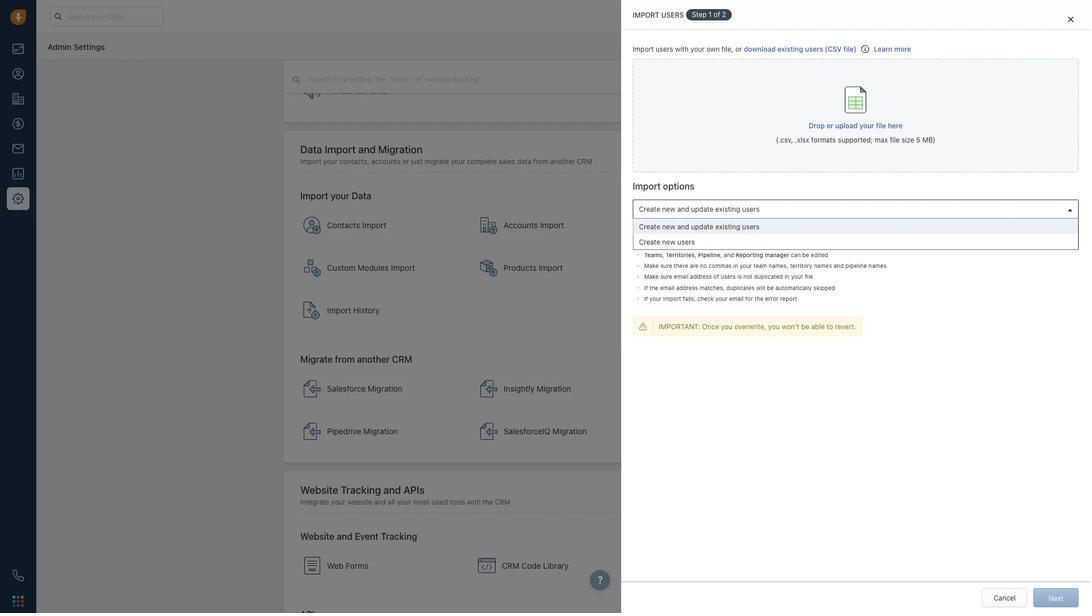Task type: describe. For each thing, give the bounding box(es) containing it.
create new and update existing users option
[[634, 219, 1079, 234]]

your right migrate at top
[[451, 158, 466, 166]]

title,
[[873, 241, 886, 247]]

import users
[[633, 11, 684, 19]]

to
[[827, 323, 834, 331]]

users import
[[681, 264, 728, 273]]

users inside dropdown button
[[743, 205, 760, 213]]

fails,
[[683, 296, 696, 302]]

(csv
[[826, 45, 842, 53]]

or inside 'button'
[[827, 122, 834, 130]]

import your products using csv or xlsx files (sample csv available) image
[[480, 259, 498, 278]]

if the email address matches, duplicates will be automatically skipped
[[645, 285, 836, 291]]

migrate
[[425, 158, 449, 166]]

0 horizontal spatial file
[[805, 274, 814, 280]]

(.csv, .xlsx formats supported; max file size 5 mb)
[[777, 136, 936, 144]]

bring all your sales data from salesforceiq using a zip file image
[[480, 423, 498, 441]]

existing right download
[[778, 45, 804, 53]]

job
[[861, 241, 872, 247]]

1 vertical spatial another
[[357, 355, 390, 365]]

for
[[746, 296, 753, 302]]

supported;
[[838, 136, 874, 144]]

import
[[664, 296, 682, 302]]

custom modules import
[[327, 264, 415, 273]]

2 horizontal spatial file
[[891, 136, 900, 144]]

be right will
[[767, 285, 774, 291]]

integrate
[[301, 499, 330, 507]]

crm inside website tracking and apis integrate your website and all your most-used tools with the crm
[[495, 499, 511, 507]]

your down matches,
[[716, 296, 728, 302]]

import right accounts
[[541, 221, 565, 230]]

used
[[432, 499, 448, 507]]

migration for salesforce migration
[[368, 385, 403, 394]]

cannot
[[733, 241, 752, 247]]

updated:
[[762, 241, 787, 247]]

territory
[[791, 263, 813, 269]]

salesforce migration
[[327, 385, 403, 394]]

new inside dropdown button
[[663, 205, 676, 213]]

crm code library
[[502, 562, 569, 571]]

sure for there
[[661, 263, 673, 269]]

sales
[[499, 158, 516, 166]]

contacts import
[[327, 221, 387, 230]]

can
[[791, 252, 801, 258]]

size
[[902, 136, 915, 144]]

website for tracking
[[301, 484, 339, 496]]

import up import your data at the top of page
[[301, 158, 322, 166]]

just
[[411, 158, 423, 166]]

be left able
[[802, 323, 810, 331]]

import your custom modules using csv or xlsx files (sample csv available) image
[[303, 259, 322, 278]]

announcements
[[327, 86, 387, 96]]

import your accounts using csv or xlsx files (sample csv available) image
[[480, 217, 498, 235]]

your left website
[[331, 499, 346, 507]]

drop
[[809, 122, 825, 130]]

2 of from the top
[[714, 274, 720, 280]]

website tracking and apis integrate your website and all your most-used tools with the crm
[[301, 484, 511, 507]]

import left options
[[633, 181, 661, 192]]

import right contacts
[[363, 221, 387, 230]]

bring all your sales data from pipedrive using a zip file image
[[303, 423, 322, 441]]

address for of
[[691, 274, 712, 280]]

duplicates
[[727, 285, 755, 291]]

automatically
[[776, 285, 813, 291]]

no
[[701, 263, 707, 269]]

create inside create new and update existing users dropdown button
[[639, 205, 661, 213]]

number,
[[908, 241, 931, 247]]

step 1 of 2
[[692, 11, 727, 18]]

step
[[692, 11, 707, 18]]

complete
[[467, 158, 497, 166]]

names,
[[769, 263, 789, 269]]

remember
[[633, 229, 669, 236]]

options
[[664, 181, 695, 192]]

0 horizontal spatial from
[[335, 355, 355, 365]]

bring all your sales data from salesforce using a zip file image
[[303, 380, 322, 398]]

download existing users (csv file) link
[[744, 45, 857, 53]]

.xlsx
[[796, 136, 810, 144]]

(.csv,
[[777, 136, 794, 144]]

migration for insightly migration
[[537, 385, 572, 394]]

salesforce
[[327, 385, 366, 394]]

update for create new and update existing users dropdown button at the right top of page
[[692, 205, 714, 213]]

library
[[544, 562, 569, 571]]

import users with your own file, or download existing users (csv file)
[[633, 45, 857, 53]]

skipped
[[814, 285, 836, 291]]

pipedrive
[[327, 427, 362, 437]]

web
[[327, 562, 344, 571]]

mobile
[[888, 241, 906, 247]]

your up not
[[740, 263, 752, 269]]

your left 'import' on the top of page
[[650, 296, 662, 302]]

max
[[875, 136, 889, 144]]

update for list box containing create new and update existing users
[[692, 223, 714, 231]]

event
[[355, 532, 379, 542]]

able
[[812, 323, 825, 331]]

insightly
[[504, 385, 535, 394]]

import down pipeline,
[[704, 264, 728, 273]]

web forms link
[[298, 547, 470, 586]]

the inside website tracking and apis integrate your website and all your most-used tools with the crm
[[483, 499, 493, 507]]

for
[[645, 241, 654, 247]]

your inside 'button'
[[860, 122, 875, 130]]

overwrite,
[[735, 323, 767, 331]]

and inside 'data import and migration import your contacts, accounts or just migrate your complete sales data from another crm'
[[358, 144, 376, 156]]

crm inside 'data import and migration import your contacts, accounts or just migrate your complete sales data from another crm'
[[577, 158, 593, 166]]

drop or upload your file here button
[[809, 116, 903, 135]]

full
[[788, 241, 798, 247]]

learn more
[[875, 45, 912, 53]]

2 names from the left
[[869, 263, 887, 269]]

create new and update existing users for create new and update existing users dropdown button at the right top of page
[[639, 205, 760, 213]]

another inside 'data import and migration import your contacts, accounts or just migrate your complete sales data from another crm'
[[551, 158, 575, 166]]

make for make sure email address of users is not duplicated in your file
[[645, 274, 659, 280]]

file)
[[844, 45, 857, 53]]

email
[[819, 241, 834, 247]]

bring all your sales data from insightly using a zip file image
[[480, 380, 498, 398]]

file inside 'button'
[[877, 122, 887, 130]]

matches,
[[700, 285, 725, 291]]

1 vertical spatial tracking
[[381, 532, 418, 542]]

import your deals using csv or xlsx files (sample csv available) image
[[657, 217, 675, 235]]

and inside dropdown button
[[678, 205, 690, 213]]

import your contacts using csv or xlsx files (sample csv available) image
[[303, 217, 322, 235]]

import options
[[633, 181, 695, 192]]

more
[[895, 45, 912, 53]]

create for 'create new users' option
[[639, 238, 661, 246]]

import left step
[[633, 11, 660, 19]]

commas
[[709, 263, 732, 269]]

edited
[[811, 252, 829, 258]]

import up details
[[703, 221, 728, 230]]

import your data
[[301, 191, 372, 202]]

1 you from the left
[[721, 323, 733, 331]]

and left event
[[337, 532, 353, 542]]

if for if your import fails, check your email for the error report
[[645, 296, 648, 302]]

learn
[[875, 45, 893, 53]]

create new users
[[639, 238, 695, 246]]

1 horizontal spatial or
[[736, 45, 743, 53]]

pipeline,
[[699, 252, 723, 258]]

team
[[754, 263, 768, 269]]

import right keep track of every import you've ever done, with record-level details icon
[[327, 306, 351, 316]]

1 vertical spatial the
[[755, 296, 764, 302]]

existing inside dropdown button
[[716, 205, 741, 213]]

name,
[[800, 241, 817, 247]]

salesforceiq
[[504, 427, 551, 437]]

file,
[[722, 45, 734, 53]]

import right the products
[[539, 264, 563, 273]]

won't
[[782, 323, 800, 331]]



Task type: vqa. For each thing, say whether or not it's contained in the screenshot.
the max
yes



Task type: locate. For each thing, give the bounding box(es) containing it.
0 vertical spatial or
[[736, 45, 743, 53]]

list box inside the import options dialog
[[634, 219, 1079, 250]]

0 vertical spatial in
[[734, 263, 739, 269]]

there
[[674, 263, 689, 269]]

keep track of every import you've ever done, with record-level details image
[[303, 302, 322, 320]]

1 new from the top
[[663, 205, 676, 213]]

list box
[[634, 219, 1079, 250]]

users
[[662, 11, 684, 19], [656, 45, 674, 53], [806, 45, 824, 53], [743, 205, 760, 213], [743, 223, 760, 231], [678, 238, 695, 246], [721, 274, 736, 280]]

update up deals import
[[692, 205, 714, 213]]

new
[[663, 205, 676, 213], [663, 223, 676, 231], [663, 238, 676, 246]]

be right can
[[803, 252, 810, 258]]

2 website from the top
[[301, 532, 335, 542]]

email down the if the email address matches, duplicates will be automatically skipped
[[730, 296, 744, 302]]

sure
[[661, 263, 673, 269], [661, 274, 673, 280]]

forms
[[346, 562, 369, 571]]

and up all
[[384, 484, 401, 496]]

update up these
[[692, 223, 714, 231]]

0 horizontal spatial the
[[483, 499, 493, 507]]

email
[[674, 274, 689, 280], [660, 285, 675, 291], [730, 296, 744, 302]]

custom
[[327, 264, 356, 273]]

1 vertical spatial email
[[660, 285, 675, 291]]

of right 1
[[714, 11, 721, 18]]

0 vertical spatial make
[[645, 263, 659, 269]]

names down the edited
[[815, 263, 833, 269]]

Search for a setting, like 'import' or 'website tracking' text field
[[308, 74, 524, 85]]

contacts,
[[340, 158, 370, 166]]

create down remember
[[639, 238, 661, 246]]

new up 'import your deals using csv or xlsx files (sample csv available)' image
[[663, 205, 676, 213]]

the down "import your users using csv or xlsx files (sample csv available)" "image"
[[650, 285, 659, 291]]

1 vertical spatial address
[[677, 285, 698, 291]]

1 names from the left
[[815, 263, 833, 269]]

not
[[744, 274, 753, 280]]

if left 'import' on the top of page
[[645, 296, 648, 302]]

if
[[645, 285, 648, 291], [645, 296, 648, 302]]

migration right salesforceiq
[[553, 427, 588, 437]]

1 sure from the top
[[661, 263, 673, 269]]

create new and update existing users up deals import
[[639, 205, 760, 213]]

2 you from the left
[[769, 323, 780, 331]]

1 horizontal spatial from
[[534, 158, 549, 166]]

in down the teams, territories, pipeline, and reporting manager can be edited
[[734, 263, 739, 269]]

2 vertical spatial create
[[639, 238, 661, 246]]

0 vertical spatial the
[[650, 285, 659, 291]]

or
[[736, 45, 743, 53], [827, 122, 834, 130], [403, 158, 409, 166]]

your right all
[[397, 499, 411, 507]]

1 create new and update existing users from the top
[[639, 205, 760, 213]]

1 website from the top
[[301, 484, 339, 496]]

0 horizontal spatial with
[[468, 499, 481, 507]]

your up automatically
[[792, 274, 804, 280]]

most-
[[413, 499, 432, 507]]

tracking
[[341, 484, 381, 496], [381, 532, 418, 542]]

email for sure
[[674, 274, 689, 280]]

create new and update existing users for list box containing create new and update existing users
[[639, 223, 760, 231]]

2
[[723, 11, 727, 18]]

tracking up website
[[341, 484, 381, 496]]

another
[[551, 158, 575, 166], [357, 355, 390, 365]]

you left won't
[[769, 323, 780, 331]]

3 create from the top
[[639, 238, 661, 246]]

web forms
[[327, 562, 369, 571]]

website
[[348, 499, 372, 507]]

update inside dropdown button
[[692, 205, 714, 213]]

from right migrate
[[335, 355, 355, 365]]

1 vertical spatial data
[[352, 191, 372, 202]]

salesforceiq migration
[[504, 427, 588, 437]]

file down "territory"
[[805, 274, 814, 280]]

migrate from another crm
[[301, 355, 413, 365]]

migration up accounts
[[379, 144, 423, 156]]

2 new from the top
[[663, 223, 676, 231]]

create new and update existing users up these
[[639, 223, 760, 231]]

or left just
[[403, 158, 409, 166]]

migration for salesforceiq migration
[[553, 427, 588, 437]]

migration inside 'data import and migration import your contacts, accounts or just migrate your complete sales data from another crm'
[[379, 144, 423, 156]]

freshworks switcher image
[[13, 596, 24, 608]]

0 vertical spatial address
[[691, 274, 712, 280]]

website inside website tracking and apis integrate your website and all your most-used tools with the crm
[[301, 484, 339, 496]]

phone image
[[13, 570, 24, 582]]

data
[[301, 144, 322, 156], [352, 191, 372, 202]]

create new and update existing users button
[[633, 200, 1080, 219]]

the right tools
[[483, 499, 493, 507]]

create for create new and update existing users option
[[639, 223, 661, 231]]

0 vertical spatial email
[[674, 274, 689, 280]]

create up for
[[639, 223, 661, 231]]

mb)
[[923, 136, 936, 144]]

a set of code libraries to add, track and update contacts image
[[478, 557, 496, 576]]

new for create new and update existing users option
[[663, 223, 676, 231]]

the right for
[[755, 296, 764, 302]]

0 vertical spatial if
[[645, 285, 648, 291]]

with left own at the right of page
[[676, 45, 689, 53]]

0 vertical spatial file
[[877, 122, 887, 130]]

2 horizontal spatial or
[[827, 122, 834, 130]]

your left own at the right of page
[[691, 45, 705, 53]]

create new users option
[[634, 234, 1079, 250]]

0 horizontal spatial data
[[301, 144, 322, 156]]

Search your CRM... text field
[[50, 7, 164, 26]]

0 vertical spatial website
[[301, 484, 339, 496]]

if your import fails, check your email for the error report
[[645, 296, 798, 302]]

all
[[388, 499, 395, 507]]

make for make sure there are no commas in your team names, territory names and pipeline names
[[645, 263, 659, 269]]

migration for pipedrive migration
[[364, 427, 398, 437]]

duplicated
[[755, 274, 783, 280]]

be
[[754, 241, 761, 247], [803, 252, 810, 258], [767, 285, 774, 291], [802, 323, 810, 331]]

and left all
[[374, 499, 386, 507]]

website up integrate
[[301, 484, 339, 496]]

0 vertical spatial from
[[534, 158, 549, 166]]

1 vertical spatial with
[[468, 499, 481, 507]]

you
[[721, 323, 733, 331], [769, 323, 780, 331]]

import your users using csv or xlsx files (sample csv available) image
[[657, 259, 675, 278]]

address for matches,
[[677, 285, 698, 291]]

import down import users
[[633, 45, 654, 53]]

tools
[[450, 499, 466, 507]]

with inside website tracking and apis integrate your website and all your most-used tools with the crm
[[468, 499, 481, 507]]

names
[[815, 263, 833, 269], [869, 263, 887, 269]]

2 create new and update existing users from the top
[[639, 223, 760, 231]]

1 create from the top
[[639, 205, 661, 213]]

0 vertical spatial update
[[692, 205, 714, 213]]

email up 'import' on the top of page
[[660, 285, 675, 291]]

territories,
[[666, 252, 697, 258]]

0 vertical spatial another
[[551, 158, 575, 166]]

2 create from the top
[[639, 223, 661, 231]]

1 vertical spatial new
[[663, 223, 676, 231]]

of down commas
[[714, 274, 720, 280]]

create up 'import your deals using csv or xlsx files (sample csv available)' image
[[639, 205, 661, 213]]

existing
[[778, 45, 804, 53], [716, 205, 741, 213], [716, 223, 741, 231], [655, 241, 676, 247]]

migration right 'salesforce'
[[368, 385, 403, 394]]

import history link
[[298, 291, 470, 331]]

and inside option
[[678, 223, 690, 231]]

important:
[[659, 323, 701, 331]]

sure left there on the right top of the page
[[661, 263, 673, 269]]

update inside option
[[692, 223, 714, 231]]

phone element
[[7, 565, 30, 588]]

2 vertical spatial new
[[663, 238, 676, 246]]

existing up details
[[716, 223, 741, 231]]

be up reporting
[[754, 241, 761, 247]]

and up users,
[[678, 223, 690, 231]]

close image
[[1069, 16, 1074, 22]]

1 horizontal spatial you
[[769, 323, 780, 331]]

accounts
[[372, 158, 401, 166]]

file left size
[[891, 136, 900, 144]]

1 if from the top
[[645, 285, 648, 291]]

0 vertical spatial create new and update existing users
[[639, 205, 760, 213]]

2 sure from the top
[[661, 274, 673, 280]]

error
[[766, 296, 779, 302]]

will
[[757, 285, 766, 291]]

from inside 'data import and migration import your contacts, accounts or just migrate your complete sales data from another crm'
[[534, 158, 549, 166]]

existing up deals import
[[716, 205, 741, 213]]

2 vertical spatial email
[[730, 296, 744, 302]]

data inside 'data import and migration import your contacts, accounts or just migrate your complete sales data from another crm'
[[301, 144, 322, 156]]

1 vertical spatial of
[[714, 274, 720, 280]]

details
[[713, 241, 732, 247]]

create new and update existing users
[[639, 205, 760, 213], [639, 223, 760, 231]]

data
[[518, 158, 532, 166]]

your up contacts
[[331, 191, 350, 202]]

2 vertical spatial file
[[805, 274, 814, 280]]

and up deals
[[678, 205, 690, 213]]

users
[[681, 264, 702, 273]]

crm
[[577, 158, 593, 166], [392, 355, 413, 365], [495, 499, 511, 507], [502, 562, 520, 571]]

1
[[709, 11, 712, 18]]

2 if from the top
[[645, 296, 648, 302]]

and up contacts,
[[358, 144, 376, 156]]

sure up 'import' on the top of page
[[661, 274, 673, 280]]

your up the (.csv, .xlsx formats supported; max file size 5 mb)
[[860, 122, 875, 130]]

1 horizontal spatial in
[[785, 274, 790, 280]]

report
[[781, 296, 798, 302]]

reporting
[[736, 252, 764, 258]]

import up import your contacts using csv or xlsx files (sample csv available) icon
[[301, 191, 329, 202]]

and down details
[[724, 252, 735, 258]]

once
[[703, 323, 720, 331]]

history
[[354, 306, 380, 316]]

import up contacts,
[[325, 144, 356, 156]]

address down users import
[[691, 274, 712, 280]]

from right data
[[534, 158, 549, 166]]

and
[[358, 144, 376, 156], [678, 205, 690, 213], [678, 223, 690, 231], [724, 252, 735, 258], [834, 263, 844, 269], [384, 484, 401, 496], [374, 499, 386, 507], [337, 532, 353, 542]]

migration right pipedrive
[[364, 427, 398, 437]]

1 of from the top
[[714, 11, 721, 18]]

if for if the email address matches, duplicates will be automatically skipped
[[645, 285, 648, 291]]

accounts import
[[504, 221, 565, 230]]

code
[[522, 562, 541, 571]]

file
[[877, 122, 887, 130], [891, 136, 900, 144], [805, 274, 814, 280]]

sure for email
[[661, 274, 673, 280]]

your left contacts,
[[324, 158, 338, 166]]

list box containing create new and update existing users
[[634, 219, 1079, 250]]

1 horizontal spatial with
[[676, 45, 689, 53]]

or inside 'data import and migration import your contacts, accounts or just migrate your complete sales data from another crm'
[[403, 158, 409, 166]]

names right pipeline
[[869, 263, 887, 269]]

important: once you overwrite, you won't be able to revert.
[[659, 323, 857, 331]]

new down 'import your deals using csv or xlsx files (sample csv available)' image
[[663, 238, 676, 246]]

work
[[933, 241, 947, 247]]

2 vertical spatial or
[[403, 158, 409, 166]]

data import and migration import your contacts, accounts or just migrate your complete sales data from another crm
[[301, 144, 593, 166]]

website up automatically create contacts when website visitors sign up image
[[301, 532, 335, 542]]

1 horizontal spatial another
[[551, 158, 575, 166]]

email down there on the right top of the page
[[674, 274, 689, 280]]

or right drop
[[827, 122, 834, 130]]

import history
[[327, 306, 380, 316]]

1 vertical spatial if
[[645, 296, 648, 302]]

1 vertical spatial from
[[335, 355, 355, 365]]

another right data
[[551, 158, 575, 166]]

0 vertical spatial sure
[[661, 263, 673, 269]]

1 vertical spatial website
[[301, 532, 335, 542]]

formats
[[812, 136, 837, 144]]

announcements link
[[298, 71, 470, 111]]

file left here
[[877, 122, 887, 130]]

1 horizontal spatial file
[[877, 122, 887, 130]]

deals
[[681, 221, 701, 230]]

download
[[744, 45, 776, 53]]

are
[[690, 263, 699, 269]]

1 update from the top
[[692, 205, 714, 213]]

data up import your data at the top of page
[[301, 144, 322, 156]]

admin
[[48, 42, 72, 51]]

1 horizontal spatial the
[[650, 285, 659, 291]]

settings
[[74, 42, 105, 51]]

data up contacts import
[[352, 191, 372, 202]]

import options dialog
[[622, 0, 1091, 614]]

create new and update existing users inside dropdown button
[[639, 205, 760, 213]]

address,
[[835, 241, 860, 247]]

and left pipeline
[[834, 263, 844, 269]]

existing inside option
[[716, 223, 741, 231]]

is
[[738, 274, 742, 280]]

new for 'create new users' option
[[663, 238, 676, 246]]

import right modules
[[391, 264, 415, 273]]

0 vertical spatial tracking
[[341, 484, 381, 496]]

migration right insightly
[[537, 385, 572, 394]]

contacts
[[327, 221, 360, 230]]

1 vertical spatial create new and update existing users
[[639, 223, 760, 231]]

with right tools
[[468, 499, 481, 507]]

if down "teams,"
[[645, 285, 648, 291]]

tracking inside website tracking and apis integrate your website and all your most-used tools with the crm
[[341, 484, 381, 496]]

1 vertical spatial sure
[[661, 274, 673, 280]]

with
[[676, 45, 689, 53], [468, 499, 481, 507]]

website and event tracking
[[301, 532, 418, 542]]

cancel button
[[983, 589, 1028, 608]]

create new and update existing users inside option
[[639, 223, 760, 231]]

share news with your team without stepping away from the crm image
[[303, 82, 322, 100]]

0 vertical spatial of
[[714, 11, 721, 18]]

3 new from the top
[[663, 238, 676, 246]]

1 vertical spatial make
[[645, 274, 659, 280]]

1 vertical spatial create
[[639, 223, 661, 231]]

email for the
[[660, 285, 675, 291]]

1 horizontal spatial names
[[869, 263, 887, 269]]

another up salesforce migration
[[357, 355, 390, 365]]

create inside 'create new users' option
[[639, 238, 661, 246]]

1 vertical spatial or
[[827, 122, 834, 130]]

1 vertical spatial in
[[785, 274, 790, 280]]

website for and
[[301, 532, 335, 542]]

existing up "teams,"
[[655, 241, 676, 247]]

admin settings
[[48, 42, 105, 51]]

5
[[917, 136, 921, 144]]

create inside create new and update existing users option
[[639, 223, 661, 231]]

0 horizontal spatial or
[[403, 158, 409, 166]]

upload
[[836, 122, 858, 130]]

tracking right event
[[381, 532, 418, 542]]

2 make from the top
[[645, 274, 659, 280]]

2 horizontal spatial the
[[755, 296, 764, 302]]

1 make from the top
[[645, 263, 659, 269]]

download a csv of your current crm users, update their details in the required format, and upload it back image
[[862, 45, 870, 53]]

new up "create new users"
[[663, 223, 676, 231]]

0 vertical spatial create
[[639, 205, 661, 213]]

make sure email address of users is not duplicated in your file
[[645, 274, 814, 280]]

0 horizontal spatial you
[[721, 323, 733, 331]]

0 vertical spatial with
[[676, 45, 689, 53]]

in up automatically
[[785, 274, 790, 280]]

0 horizontal spatial in
[[734, 263, 739, 269]]

or right file, on the right top of the page
[[736, 45, 743, 53]]

address up fails,
[[677, 285, 698, 291]]

you right once
[[721, 323, 733, 331]]

0 horizontal spatial names
[[815, 263, 833, 269]]

0 vertical spatial data
[[301, 144, 322, 156]]

1 horizontal spatial data
[[352, 191, 372, 202]]

accounts
[[504, 221, 538, 230]]

with inside the import options dialog
[[676, 45, 689, 53]]

2 vertical spatial the
[[483, 499, 493, 507]]

1 vertical spatial file
[[891, 136, 900, 144]]

make sure there are no commas in your team names, territory names and pipeline names
[[645, 263, 887, 269]]

here
[[889, 122, 903, 130]]

0 horizontal spatial another
[[357, 355, 390, 365]]

2 update from the top
[[692, 223, 714, 231]]

1 vertical spatial update
[[692, 223, 714, 231]]

your
[[691, 45, 705, 53], [860, 122, 875, 130], [324, 158, 338, 166], [451, 158, 466, 166], [331, 191, 350, 202], [740, 263, 752, 269], [792, 274, 804, 280], [650, 296, 662, 302], [716, 296, 728, 302], [331, 499, 346, 507], [397, 499, 411, 507]]

0 vertical spatial new
[[663, 205, 676, 213]]

deals import
[[681, 221, 728, 230]]

automatically create contacts when website visitors sign up image
[[303, 557, 322, 576]]



